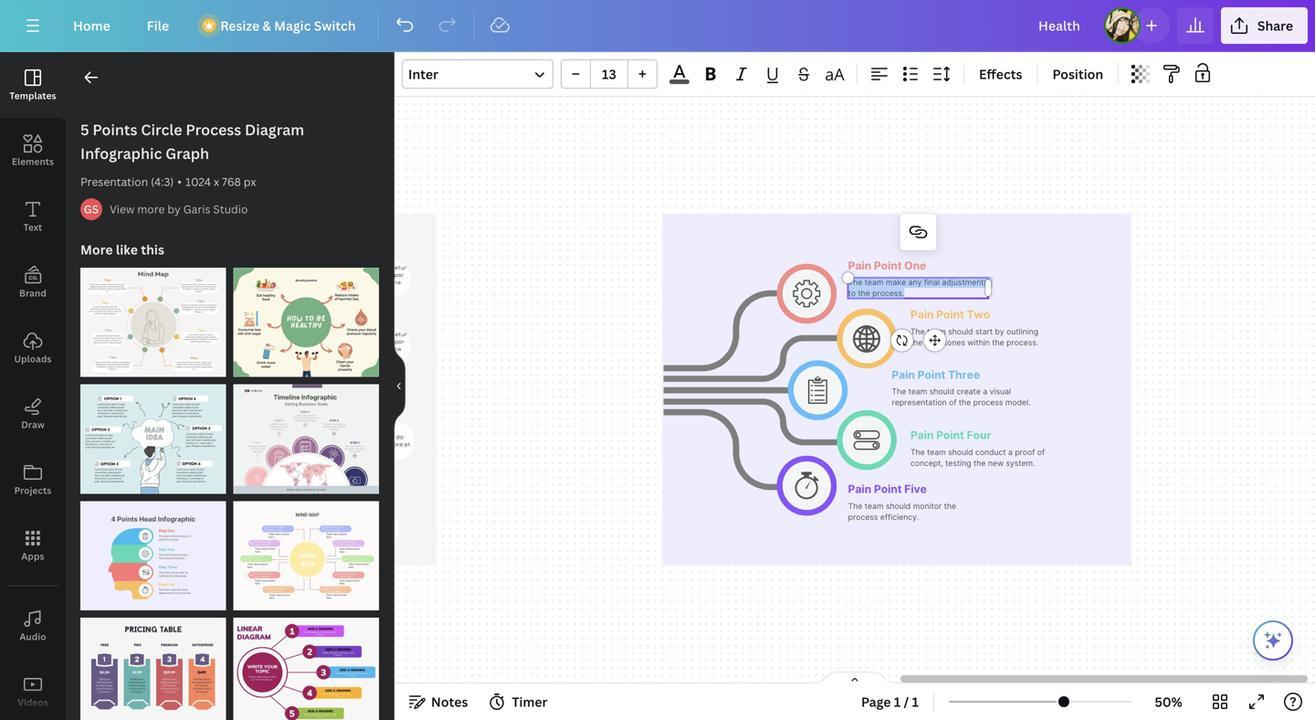 Task type: vqa. For each thing, say whether or not it's contained in the screenshot.
CREATE at the bottom right of page
yes



Task type: locate. For each thing, give the bounding box(es) containing it.
process. down outlining
[[1007, 338, 1039, 347]]

by inside the team should start by outlining the milestones within the process.
[[996, 327, 1005, 336]]

of right proof
[[1038, 447, 1046, 457]]

point left the two
[[937, 308, 965, 321]]

process.
[[873, 289, 905, 298], [1007, 338, 1039, 347]]

the inside the team should monitor the process efficiency.
[[849, 501, 863, 511]]

the down the create
[[959, 398, 972, 407]]

a for proof
[[1009, 447, 1013, 457]]

the inside the team should conduct a proof of concept, testing the new system.
[[911, 447, 925, 457]]

view more by garis studio button
[[110, 200, 248, 218]]

team
[[865, 278, 884, 287], [928, 327, 947, 336], [909, 387, 928, 396], [928, 447, 947, 457], [865, 501, 884, 511]]

more like this
[[80, 241, 164, 258]]

team down pain point one
[[865, 278, 884, 287]]

pain point three
[[892, 368, 981, 381]]

1 horizontal spatial a
[[1009, 447, 1013, 457]]

audio
[[20, 631, 46, 643]]

side panel tab list
[[0, 52, 66, 720]]

like
[[116, 241, 138, 258]]

point for one
[[875, 259, 902, 272]]

1 vertical spatial by
[[996, 327, 1005, 336]]

more
[[80, 241, 113, 258]]

team down pain point five on the right bottom of page
[[865, 501, 884, 511]]

the team should conduct a proof of concept, testing the new system.
[[911, 447, 1048, 468]]

process left efficiency.
[[849, 512, 879, 522]]

0 vertical spatial of
[[950, 398, 957, 407]]

videos button
[[0, 659, 66, 720]]

pain up concept,
[[911, 429, 934, 442]]

the up to
[[849, 278, 863, 287]]

outlining
[[1007, 327, 1039, 336]]

process. inside the team make any final adjustments to the process.
[[873, 289, 905, 298]]

0 horizontal spatial a
[[984, 387, 988, 396]]

1024 x 768 px
[[185, 174, 256, 189]]

purple & white pricing table comparison chart image
[[80, 618, 226, 720]]

1 horizontal spatial process.
[[1007, 338, 1039, 347]]

monitor
[[914, 501, 942, 511]]

2 1 from the left
[[913, 693, 919, 711]]

0 horizontal spatial process.
[[873, 289, 905, 298]]

should inside the team should monitor the process efficiency.
[[886, 501, 911, 511]]

the inside the team should create a visual representation of the process model.
[[892, 387, 907, 396]]

#545454 image
[[670, 80, 690, 84]]

by inside view more by garis studio button
[[168, 202, 181, 217]]

to
[[849, 289, 856, 298]]

should inside the team should start by outlining the milestones within the process.
[[949, 327, 974, 336]]

x
[[214, 174, 219, 189]]

0 horizontal spatial 1
[[895, 693, 901, 711]]

Design title text field
[[1024, 7, 1097, 44]]

the left milestones
[[911, 338, 923, 347]]

concept,
[[911, 458, 944, 468]]

view
[[110, 202, 135, 217]]

4 points process head infographic graph image
[[80, 501, 226, 610]]

1 horizontal spatial process
[[974, 398, 1004, 407]]

pain up representation
[[892, 368, 916, 381]]

process inside the team should monitor the process efficiency.
[[849, 512, 879, 522]]

1 vertical spatial process.
[[1007, 338, 1039, 347]]

0 vertical spatial process.
[[873, 289, 905, 298]]

The team make any final adjustments to the process. text field
[[849, 277, 991, 299]]

should for of
[[949, 447, 974, 457]]

pain for pain point five
[[849, 482, 872, 496]]

a for visual
[[984, 387, 988, 396]]

main menu bar
[[0, 0, 1316, 52]]

should inside the team should conduct a proof of concept, testing the new system.
[[949, 447, 974, 457]]

home
[[73, 17, 110, 34]]

process down visual
[[974, 398, 1004, 407]]

templates button
[[0, 52, 66, 118]]

team inside the team should monitor the process efficiency.
[[865, 501, 884, 511]]

0 vertical spatial process
[[974, 398, 1004, 407]]

team up milestones
[[928, 327, 947, 336]]

start
[[976, 327, 993, 336]]

of inside the team should conduct a proof of concept, testing the new system.
[[1038, 447, 1046, 457]]

projects button
[[0, 447, 66, 513]]

conduct
[[976, 447, 1007, 457]]

team for the
[[928, 327, 947, 336]]

&
[[263, 17, 271, 34]]

pain for pain point one
[[849, 259, 872, 272]]

system.
[[1007, 458, 1036, 468]]

pain up the team should monitor the process efficiency. on the bottom right
[[849, 482, 872, 496]]

team up concept,
[[928, 447, 947, 457]]

by left garis
[[168, 202, 181, 217]]

view more by garis studio
[[110, 202, 248, 217]]

team inside the team make any final adjustments to the process.
[[865, 278, 884, 287]]

1 horizontal spatial 1
[[913, 693, 919, 711]]

brand button
[[0, 249, 66, 315]]

presentation (4:3)
[[80, 174, 174, 189]]

text
[[23, 221, 42, 233]]

a inside the team should create a visual representation of the process model.
[[984, 387, 988, 396]]

five
[[905, 482, 927, 496]]

point up make
[[875, 259, 902, 272]]

point up the team should monitor the process efficiency. on the bottom right
[[875, 482, 902, 496]]

four
[[967, 429, 992, 442]]

switch
[[314, 17, 356, 34]]

the right monitor
[[945, 501, 957, 511]]

the up representation
[[892, 387, 907, 396]]

the inside the team make any final adjustments to the process.
[[849, 278, 863, 287]]

team inside the team should start by outlining the milestones within the process.
[[928, 327, 947, 336]]

a left visual
[[984, 387, 988, 396]]

the inside the team should conduct a proof of concept, testing the new system.
[[974, 458, 986, 468]]

the inside the team make any final adjustments to the process.
[[859, 289, 871, 298]]

the down conduct
[[974, 458, 986, 468]]

a inside the team should conduct a proof of concept, testing the new system.
[[1009, 447, 1013, 457]]

process
[[974, 398, 1004, 407], [849, 512, 879, 522]]

1 horizontal spatial by
[[996, 327, 1005, 336]]

pain down the team make any final adjustments to the process. text field
[[911, 308, 934, 321]]

1 1 from the left
[[895, 693, 901, 711]]

0 vertical spatial by
[[168, 202, 181, 217]]

grey simple modern timeline infographic chart graph image
[[233, 384, 379, 494]]

page 1 / 1
[[862, 693, 919, 711]]

5
[[80, 120, 89, 139]]

a
[[984, 387, 988, 396], [1009, 447, 1013, 457]]

position button
[[1046, 59, 1111, 89]]

professional multicolor concept map graphic group
[[233, 490, 379, 610]]

pain
[[849, 259, 872, 272], [911, 308, 934, 321], [892, 368, 916, 381], [911, 429, 934, 442], [849, 482, 872, 496]]

elements
[[12, 155, 54, 168]]

2 vertical spatial icon image
[[854, 430, 881, 450]]

blue creative mind map graph group
[[80, 373, 226, 494]]

the up concept,
[[911, 447, 925, 457]]

garis studio image
[[80, 198, 102, 220]]

the
[[859, 289, 871, 298], [911, 338, 923, 347], [993, 338, 1005, 347], [959, 398, 972, 407], [974, 458, 986, 468], [945, 501, 957, 511]]

of down "three"
[[950, 398, 957, 407]]

studio
[[213, 202, 248, 217]]

the team should create a visual representation of the process model.
[[892, 387, 1031, 407]]

0 vertical spatial a
[[984, 387, 988, 396]]

icon image
[[794, 280, 821, 308], [809, 376, 828, 404], [854, 430, 881, 450]]

1 left the /
[[895, 693, 901, 711]]

should up milestones
[[949, 327, 974, 336]]

three
[[949, 368, 981, 381]]

1 vertical spatial icon image
[[809, 376, 828, 404]]

green brown playful illustration healthy lifestyle guide graph image
[[233, 268, 379, 377]]

pain up to
[[849, 259, 872, 272]]

0 horizontal spatial of
[[950, 398, 957, 407]]

group
[[561, 59, 658, 89]]

1 horizontal spatial of
[[1038, 447, 1046, 457]]

should up efficiency.
[[886, 501, 911, 511]]

1
[[895, 693, 901, 711], [913, 693, 919, 711]]

team inside the team should conduct a proof of concept, testing the new system.
[[928, 447, 947, 457]]

should inside the team should create a visual representation of the process model.
[[930, 387, 955, 396]]

1 vertical spatial a
[[1009, 447, 1013, 457]]

the for to
[[849, 278, 863, 287]]

0 horizontal spatial process
[[849, 512, 879, 522]]

of inside the team should create a visual representation of the process model.
[[950, 398, 957, 407]]

px
[[244, 174, 256, 189]]

pain point four
[[911, 429, 992, 442]]

text button
[[0, 184, 66, 249]]

resize
[[220, 17, 260, 34]]

process. down make
[[873, 289, 905, 298]]

the inside the team should create a visual representation of the process model.
[[959, 398, 972, 407]]

point for five
[[875, 482, 902, 496]]

draw
[[21, 419, 45, 431]]

by right start
[[996, 327, 1005, 336]]

milestones
[[925, 338, 966, 347]]

point left four
[[937, 429, 965, 442]]

point up representation
[[918, 368, 946, 381]]

a left proof
[[1009, 447, 1013, 457]]

notes
[[431, 693, 468, 711]]

0 vertical spatial icon image
[[794, 280, 821, 308]]

show pages image
[[811, 671, 899, 685]]

the right to
[[859, 289, 871, 298]]

within
[[968, 338, 991, 347]]

0 horizontal spatial by
[[168, 202, 181, 217]]

1 right the /
[[913, 693, 919, 711]]

the down pain point two
[[911, 327, 925, 336]]

inter button
[[402, 59, 554, 89]]

should down pain point three
[[930, 387, 955, 396]]

the down pain point five on the right bottom of page
[[849, 501, 863, 511]]

1 vertical spatial of
[[1038, 447, 1046, 457]]

magic
[[274, 17, 311, 34]]

should up testing on the right
[[949, 447, 974, 457]]

should
[[949, 327, 974, 336], [930, 387, 955, 396], [949, 447, 974, 457], [886, 501, 911, 511]]

pain point one
[[849, 259, 927, 272]]

timer
[[512, 693, 548, 711]]

point
[[875, 259, 902, 272], [937, 308, 965, 321], [918, 368, 946, 381], [937, 429, 965, 442], [875, 482, 902, 496]]

1 vertical spatial process
[[849, 512, 879, 522]]

the inside the team should start by outlining the milestones within the process.
[[911, 327, 925, 336]]

team up representation
[[909, 387, 928, 396]]

circle
[[141, 120, 182, 139]]

team inside the team should create a visual representation of the process model.
[[909, 387, 928, 396]]

audio button
[[0, 593, 66, 659]]

adjustments
[[943, 278, 989, 287]]

of
[[950, 398, 957, 407], [1038, 447, 1046, 457]]



Task type: describe. For each thing, give the bounding box(es) containing it.
50%
[[1155, 693, 1183, 711]]

#545454 image
[[670, 80, 690, 84]]

process. inside the team should start by outlining the milestones within the process.
[[1007, 338, 1039, 347]]

should for representation
[[930, 387, 955, 396]]

new
[[989, 458, 1004, 468]]

50% button
[[1140, 687, 1199, 716]]

chronometer icon image
[[796, 472, 819, 500]]

the team should monitor the process efficiency.
[[849, 501, 959, 522]]

should for efficiency.
[[886, 501, 911, 511]]

/
[[904, 693, 910, 711]]

pain for pain point three
[[892, 368, 916, 381]]

grey simple modern timeline infographic chart graph group
[[233, 373, 379, 494]]

one
[[905, 259, 927, 272]]

4 points process head infographic graph group
[[80, 490, 226, 610]]

point for four
[[937, 429, 965, 442]]

inter
[[408, 65, 439, 83]]

5 points circle process diagram infographic graph
[[80, 120, 304, 163]]

more
[[137, 202, 165, 217]]

page
[[862, 693, 891, 711]]

final
[[925, 278, 940, 287]]

elements button
[[0, 118, 66, 184]]

team for efficiency.
[[865, 501, 884, 511]]

team for of
[[928, 447, 947, 457]]

the for representation
[[892, 387, 907, 396]]

the for of
[[911, 447, 925, 457]]

this
[[141, 241, 164, 258]]

the down start
[[993, 338, 1005, 347]]

make
[[886, 278, 907, 287]]

points
[[93, 120, 138, 139]]

point for three
[[918, 368, 946, 381]]

pain for pain point four
[[911, 429, 934, 442]]

team for to
[[865, 278, 884, 287]]

the team should start by outlining the milestones within the process.
[[911, 327, 1041, 347]]

timer button
[[483, 687, 555, 716]]

uploads
[[14, 353, 52, 365]]

blue creative mind map graph image
[[80, 384, 226, 494]]

uploads button
[[0, 315, 66, 381]]

should for the
[[949, 327, 974, 336]]

pain point five
[[849, 482, 927, 496]]

process inside the team should create a visual representation of the process model.
[[974, 398, 1004, 407]]

graph
[[166, 143, 209, 163]]

colorful calm corporate clean mind map group
[[80, 257, 226, 377]]

draw button
[[0, 381, 66, 447]]

team for representation
[[909, 387, 928, 396]]

– – number field
[[597, 65, 622, 83]]

the for the
[[911, 327, 925, 336]]

green brown playful illustration healthy lifestyle guide graph group
[[233, 257, 379, 377]]

two
[[967, 308, 991, 321]]

colorful minimalist linear steps circular diagram group
[[233, 607, 379, 720]]

position
[[1053, 65, 1104, 83]]

apps button
[[0, 513, 66, 578]]

hide image
[[394, 342, 406, 430]]

home link
[[58, 7, 125, 44]]

garis studio element
[[80, 198, 102, 220]]

any
[[909, 278, 922, 287]]

the for efficiency.
[[849, 501, 863, 511]]

visual
[[990, 387, 1012, 396]]

1024
[[185, 174, 211, 189]]

share button
[[1222, 7, 1309, 44]]

share
[[1258, 17, 1294, 34]]

diagram
[[245, 120, 304, 139]]

the inside the team should monitor the process efficiency.
[[945, 501, 957, 511]]

resize & magic switch
[[220, 17, 356, 34]]

model.
[[1006, 398, 1031, 407]]

process
[[186, 120, 241, 139]]

point for two
[[937, 308, 965, 321]]

canva assistant image
[[1263, 630, 1285, 652]]

garis
[[183, 202, 211, 217]]

brand
[[19, 287, 47, 299]]

colorful calm corporate clean mind map image
[[80, 268, 226, 377]]

apps
[[21, 550, 44, 562]]

infographic
[[80, 143, 162, 163]]

templates
[[10, 90, 56, 102]]

resize & magic switch button
[[191, 7, 371, 44]]

proof
[[1016, 447, 1036, 457]]

(4:3)
[[151, 174, 174, 189]]

pain for pain point two
[[911, 308, 934, 321]]

file
[[147, 17, 169, 34]]

videos
[[18, 696, 48, 709]]

purple & white pricing table comparison chart group
[[80, 607, 226, 720]]

notes button
[[402, 687, 476, 716]]

768
[[222, 174, 241, 189]]

projects
[[14, 484, 52, 497]]

effects button
[[972, 59, 1030, 89]]

the team make any final adjustments to the process.
[[849, 278, 991, 298]]

presentation
[[80, 174, 148, 189]]

efficiency.
[[881, 512, 920, 522]]

file button
[[132, 7, 184, 44]]

professional multicolor concept map graphic image
[[233, 501, 379, 610]]

colorful minimalist linear steps circular diagram image
[[233, 618, 379, 720]]

create
[[957, 387, 981, 396]]

testing
[[946, 458, 972, 468]]



